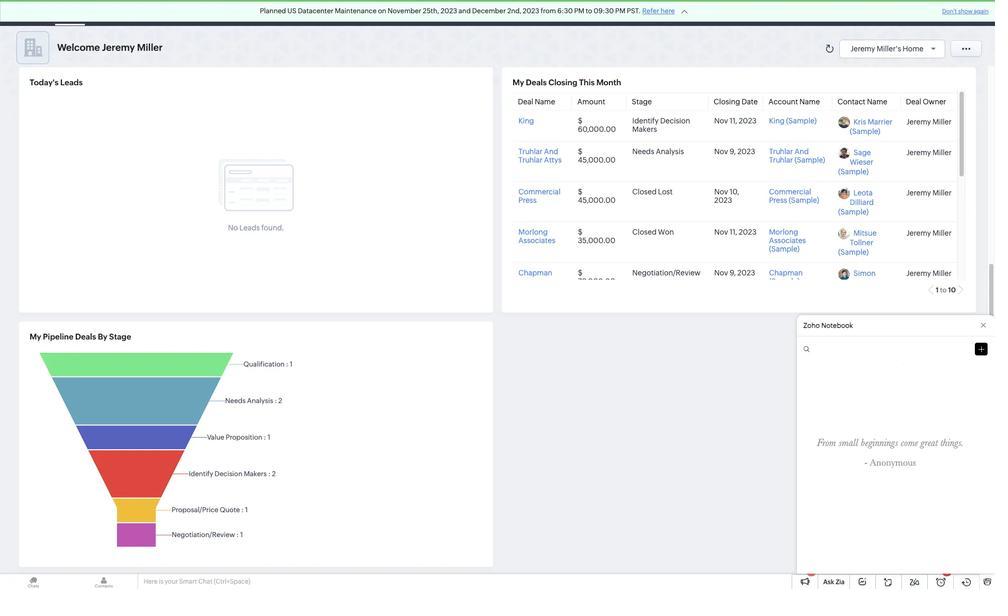 Task type: locate. For each thing, give the bounding box(es) containing it.
45,000.00 up $ 35,000.00
[[578, 196, 616, 205]]

needs
[[633, 147, 655, 156]]

deal
[[518, 98, 533, 106], [906, 98, 922, 106]]

datacenter
[[298, 7, 334, 15]]

stage right by
[[109, 332, 131, 341]]

$ inside $ 35,000.00
[[578, 228, 583, 236]]

commercial press (sample)
[[769, 188, 819, 205]]

november
[[388, 7, 422, 15]]

name up marrier
[[867, 98, 888, 106]]

commercial press link
[[519, 188, 561, 205]]

welcome
[[57, 42, 100, 53]]

2 11, from the top
[[730, 228, 737, 236]]

0 horizontal spatial stage
[[109, 332, 131, 341]]

(sample) inside commercial press (sample)
[[789, 196, 819, 205]]

0 horizontal spatial morlong
[[519, 228, 548, 236]]

my left the pipeline
[[30, 332, 41, 341]]

chapman link
[[519, 268, 552, 277]]

0 vertical spatial $ 45,000.00
[[578, 147, 616, 164]]

nov 9, 2023 left the 'chapman (sample)'
[[714, 268, 755, 277]]

closed for closed won
[[633, 228, 657, 236]]

morlong associates link
[[519, 228, 556, 245]]

0 horizontal spatial and
[[544, 147, 558, 156]]

to right 1
[[940, 286, 947, 294]]

mitsue
[[854, 229, 877, 238]]

0 vertical spatial deals
[[526, 78, 547, 87]]

(sample) inside morlong associates (sample)
[[769, 245, 800, 253]]

1 vertical spatial nov 9, 2023
[[714, 268, 755, 277]]

1 press from the left
[[519, 196, 537, 205]]

account name
[[769, 98, 820, 106]]

2 closed from the top
[[633, 228, 657, 236]]

0 vertical spatial my
[[513, 78, 524, 87]]

nov for analysis
[[714, 147, 728, 156]]

2 commercial from the left
[[769, 188, 811, 196]]

sage
[[854, 149, 871, 157]]

1 horizontal spatial commercial
[[769, 188, 811, 196]]

1 closed from the top
[[633, 188, 657, 196]]

pm right 6:30
[[574, 7, 584, 15]]

chapman down morlong associates (sample)
[[769, 268, 803, 277]]

name for contact name
[[867, 98, 888, 106]]

pst.
[[627, 7, 641, 15]]

king down account
[[769, 117, 785, 125]]

0 horizontal spatial closing
[[549, 78, 578, 87]]

(sample) inside mitsue tollner (sample)
[[838, 248, 869, 257]]

planned us datacenter maintenance on november 25th, 2023 and december 2nd, 2023 from 6:30 pm to 09:30 pm pst. refer here
[[260, 7, 675, 15]]

9,
[[730, 147, 736, 156], [730, 268, 736, 277]]

$ 45,000.00 up $ 35,000.00
[[578, 188, 616, 205]]

deal left owner
[[906, 98, 922, 106]]

1 horizontal spatial name
[[800, 98, 820, 106]]

$ down 60,000.00
[[578, 147, 583, 156]]

my deals closing this month
[[513, 78, 621, 87]]

$ right commercial press link
[[578, 188, 583, 196]]

nov 11, 2023 for king
[[714, 117, 757, 125]]

and inside truhlar and truhlar (sample)
[[795, 147, 809, 156]]

2 chapman from the left
[[769, 268, 803, 277]]

calls link
[[345, 0, 379, 26]]

trial
[[780, 5, 794, 13]]

products link
[[471, 0, 519, 26]]

stage up identify
[[632, 98, 652, 106]]

1 vertical spatial closed
[[633, 228, 657, 236]]

1 horizontal spatial pm
[[615, 7, 626, 15]]

$ 45,000.00
[[578, 147, 616, 164], [578, 188, 616, 205]]

negotiation/review
[[633, 268, 701, 277]]

1 horizontal spatial associates
[[769, 236, 806, 245]]

2 deal from the left
[[906, 98, 922, 106]]

(sample) down tollner
[[838, 248, 869, 257]]

leads right no
[[240, 223, 260, 232]]

1 commercial from the left
[[519, 188, 561, 196]]

associates
[[519, 236, 556, 245], [769, 236, 806, 245]]

press inside commercial press (sample)
[[769, 196, 787, 205]]

products
[[480, 9, 511, 17]]

0 vertical spatial closed
[[633, 188, 657, 196]]

closing date link
[[714, 98, 758, 106]]

notebook
[[822, 322, 853, 329]]

1 name from the left
[[535, 98, 555, 106]]

$ down amount 'link'
[[578, 117, 583, 125]]

1 vertical spatial leads
[[240, 223, 260, 232]]

nov 9, 2023 for chapman (sample)
[[714, 268, 755, 277]]

commercial inside commercial press (sample)
[[769, 188, 811, 196]]

2 pm from the left
[[615, 7, 626, 15]]

jeremy miller for kris marrier (sample)
[[907, 117, 952, 126]]

0 horizontal spatial name
[[535, 98, 555, 106]]

$ inside $ 70,000.00
[[578, 268, 583, 277]]

name down the my deals closing this month
[[535, 98, 555, 106]]

1 horizontal spatial to
[[940, 286, 947, 294]]

refer here link
[[642, 7, 675, 15]]

0 vertical spatial stage
[[632, 98, 652, 106]]

0 horizontal spatial pm
[[574, 7, 584, 15]]

chapman down morlong associates
[[519, 268, 552, 277]]

4 $ from the top
[[578, 228, 583, 236]]

2 and from the left
[[795, 147, 809, 156]]

1 horizontal spatial leads
[[240, 223, 260, 232]]

leads for no
[[240, 223, 260, 232]]

0 vertical spatial nov 11, 2023
[[714, 117, 757, 125]]

1 king from the left
[[519, 117, 534, 125]]

morlong down commercial press link
[[519, 228, 548, 236]]

needs analysis
[[633, 147, 684, 156]]

truhlar and truhlar (sample)
[[769, 147, 825, 164]]

is
[[159, 578, 163, 585]]

5 jeremy miller from the top
[[907, 269, 952, 277]]

morlong inside morlong associates (sample)
[[769, 228, 799, 236]]

deals
[[526, 78, 547, 87], [75, 332, 96, 341]]

(sample) up morlong associates (sample) link
[[789, 196, 819, 205]]

press for commercial press
[[519, 196, 537, 205]]

deals up deal name
[[526, 78, 547, 87]]

1
[[936, 286, 939, 294]]

won
[[658, 228, 674, 236]]

nov 11, 2023 down closing date
[[714, 117, 757, 125]]

1 jeremy miller from the top
[[907, 117, 952, 126]]

jeremy miller for sage wieser (sample)
[[907, 148, 952, 157]]

nov 11, 2023 down nov 10, 2023
[[714, 228, 757, 236]]

projects
[[676, 9, 704, 17]]

2023 inside nov 10, 2023
[[714, 196, 732, 205]]

1 vertical spatial $ 45,000.00
[[578, 188, 616, 205]]

account
[[769, 98, 798, 106]]

1 vertical spatial my
[[30, 332, 41, 341]]

(sample) for mitsue
[[838, 248, 869, 257]]

deals left by
[[75, 332, 96, 341]]

dilliard
[[850, 198, 874, 207]]

1 nov 9, 2023 from the top
[[714, 147, 755, 156]]

(sample) for kris
[[850, 127, 881, 136]]

0 vertical spatial to
[[586, 7, 592, 15]]

decision
[[660, 117, 690, 125]]

70,000.00
[[578, 277, 615, 285]]

(sample) down the dilliard
[[838, 208, 869, 216]]

leads right today's
[[60, 78, 83, 87]]

nov 11, 2023
[[714, 117, 757, 125], [714, 228, 757, 236]]

us
[[287, 7, 297, 15]]

and
[[544, 147, 558, 156], [795, 147, 809, 156]]

3 $ from the top
[[578, 188, 583, 196]]

to
[[586, 7, 592, 15], [940, 286, 947, 294]]

1 $ 45,000.00 from the top
[[578, 147, 616, 164]]

calls
[[354, 9, 370, 17]]

reports
[[387, 9, 414, 17]]

2 nov from the top
[[714, 147, 728, 156]]

$ for commercial press
[[578, 188, 583, 196]]

by
[[98, 332, 107, 341]]

name up king (sample) link
[[800, 98, 820, 106]]

2 morlong from the left
[[769, 228, 799, 236]]

2 king from the left
[[769, 117, 785, 125]]

(sample) inside truhlar and truhlar (sample)
[[795, 156, 825, 164]]

1 vertical spatial deals
[[75, 332, 96, 341]]

3 name from the left
[[867, 98, 888, 106]]

chapman for chapman link
[[519, 268, 552, 277]]

1 11, from the top
[[730, 117, 737, 125]]

2 press from the left
[[769, 196, 787, 205]]

1 horizontal spatial deal
[[906, 98, 922, 106]]

press up morlong associates link
[[519, 196, 537, 205]]

11, down nov 10, 2023
[[730, 228, 737, 236]]

deal owner link
[[906, 98, 946, 106]]

morlong associates
[[519, 228, 556, 245]]

name
[[535, 98, 555, 106], [800, 98, 820, 106], [867, 98, 888, 106]]

press inside commercial press
[[519, 196, 537, 205]]

3 nov from the top
[[714, 188, 728, 196]]

2nd,
[[507, 7, 521, 15]]

1 45,000.00 from the top
[[578, 156, 616, 164]]

(sample) down wieser
[[838, 168, 869, 176]]

leota dilliard (sample)
[[838, 189, 874, 216]]

pm
[[574, 7, 584, 15], [615, 7, 626, 15]]

no leads found.
[[228, 223, 284, 232]]

2 45,000.00 from the top
[[578, 196, 616, 205]]

my pipeline deals by stage
[[30, 332, 131, 341]]

1 horizontal spatial and
[[795, 147, 809, 156]]

meetings link
[[296, 0, 345, 26]]

45,000.00 down 60,000.00
[[578, 156, 616, 164]]

deal owner
[[906, 98, 946, 106]]

2 horizontal spatial name
[[867, 98, 888, 106]]

(sample) up the 'chapman (sample)'
[[769, 245, 800, 253]]

1 horizontal spatial morlong
[[769, 228, 799, 236]]

commercial down truhlar and truhlar (sample) link
[[769, 188, 811, 196]]

jeremy miller
[[907, 117, 952, 126], [907, 148, 952, 157], [907, 188, 952, 197], [907, 229, 952, 237], [907, 269, 952, 277]]

kris marrier (sample) link
[[850, 118, 893, 136]]

2 $ 45,000.00 from the top
[[578, 188, 616, 205]]

1 morlong from the left
[[519, 228, 548, 236]]

nov
[[714, 117, 728, 125], [714, 147, 728, 156], [714, 188, 728, 196], [714, 228, 728, 236], [714, 268, 728, 277]]

0 horizontal spatial king
[[519, 117, 534, 125]]

4 nov from the top
[[714, 228, 728, 236]]

0 horizontal spatial press
[[519, 196, 537, 205]]

morlong down commercial press (sample) link
[[769, 228, 799, 236]]

0 vertical spatial closing
[[549, 78, 578, 87]]

here
[[661, 7, 675, 15]]

10
[[948, 286, 956, 294]]

1 chapman from the left
[[519, 268, 552, 277]]

king for king (sample)
[[769, 117, 785, 125]]

amount link
[[577, 98, 605, 106]]

deal name link
[[518, 98, 555, 106]]

(sample) up commercial press (sample) on the top of the page
[[795, 156, 825, 164]]

1 9, from the top
[[730, 147, 736, 156]]

(sample) down the kris
[[850, 127, 881, 136]]

nov inside nov 10, 2023
[[714, 188, 728, 196]]

miller for king (sample)
[[933, 117, 952, 126]]

5 $ from the top
[[578, 268, 583, 277]]

king for king link
[[519, 117, 534, 125]]

1 horizontal spatial chapman
[[769, 268, 803, 277]]

0 horizontal spatial my
[[30, 332, 41, 341]]

1 and from the left
[[544, 147, 558, 156]]

1 vertical spatial 11,
[[730, 228, 737, 236]]

king (sample)
[[769, 117, 817, 125]]

(sample) inside leota dilliard (sample)
[[838, 208, 869, 216]]

and for (sample)
[[795, 147, 809, 156]]

leota dilliard (sample) link
[[838, 189, 874, 216]]

1 vertical spatial closing
[[714, 98, 740, 106]]

(sample) for morlong
[[769, 245, 800, 253]]

5 nov from the top
[[714, 268, 728, 277]]

$ for truhlar and truhlar attys
[[578, 147, 583, 156]]

closing left this
[[549, 78, 578, 87]]

miller
[[137, 42, 163, 53], [933, 117, 952, 126], [933, 148, 952, 157], [933, 188, 952, 197], [933, 229, 952, 237], [933, 269, 952, 277]]

1 vertical spatial nov 11, 2023
[[714, 228, 757, 236]]

2 nov 11, 2023 from the top
[[714, 228, 757, 236]]

orders
[[590, 9, 613, 17]]

press up morlong associates (sample)
[[769, 196, 787, 205]]

closing left date
[[714, 98, 740, 106]]

nov 9, 2023 up 10, at the top right of the page
[[714, 147, 755, 156]]

(sample) down morlong associates (sample) link
[[769, 277, 800, 285]]

1 vertical spatial 9,
[[730, 268, 736, 277]]

morlong for morlong associates (sample)
[[769, 228, 799, 236]]

1 deal from the left
[[518, 98, 533, 106]]

signals image
[[857, 0, 877, 26]]

1 horizontal spatial king
[[769, 117, 785, 125]]

leads
[[60, 78, 83, 87], [240, 223, 260, 232]]

0 horizontal spatial commercial
[[519, 188, 561, 196]]

2023 for closed lost
[[714, 196, 732, 205]]

0 horizontal spatial deal
[[518, 98, 533, 106]]

closed left 'lost'
[[633, 188, 657, 196]]

0 horizontal spatial chapman
[[519, 268, 552, 277]]

0 horizontal spatial leads
[[60, 78, 83, 87]]

nov 9, 2023 for truhlar and truhlar (sample)
[[714, 147, 755, 156]]

0 vertical spatial 11,
[[730, 117, 737, 125]]

pm left pst.
[[615, 7, 626, 15]]

1 horizontal spatial press
[[769, 196, 787, 205]]

$ for morlong associates
[[578, 228, 583, 236]]

1 vertical spatial to
[[940, 286, 947, 294]]

0 vertical spatial 9,
[[730, 147, 736, 156]]

ask
[[823, 578, 834, 586]]

closed left won
[[633, 228, 657, 236]]

11, down closing date
[[730, 117, 737, 125]]

attys
[[544, 156, 562, 164]]

truhlar and truhlar attys link
[[519, 147, 562, 164]]

1 associates from the left
[[519, 236, 556, 245]]

morlong for morlong associates
[[519, 228, 548, 236]]

3 jeremy miller from the top
[[907, 188, 952, 197]]

2 jeremy miller from the top
[[907, 148, 952, 157]]

associates up chapman link
[[519, 236, 556, 245]]

chats image
[[0, 574, 67, 589]]

associates up chapman (sample) link
[[769, 236, 806, 245]]

1 $ from the top
[[578, 117, 583, 125]]

(sample) inside sage wieser (sample)
[[838, 168, 869, 176]]

0 vertical spatial 45,000.00
[[578, 156, 616, 164]]

1 nov 11, 2023 from the top
[[714, 117, 757, 125]]

$ 45,000.00 down 60,000.00
[[578, 147, 616, 164]]

nov for lost
[[714, 188, 728, 196]]

my up deal name link
[[513, 78, 524, 87]]

1 vertical spatial 45,000.00
[[578, 196, 616, 205]]

$ right morlong associates
[[578, 228, 583, 236]]

contact name link
[[838, 98, 888, 106]]

6:30
[[557, 7, 573, 15]]

1 horizontal spatial my
[[513, 78, 524, 87]]

associates for morlong associates
[[519, 236, 556, 245]]

king down deal name
[[519, 117, 534, 125]]

from
[[541, 7, 556, 15]]

closed for closed lost
[[633, 188, 657, 196]]

deal up king link
[[518, 98, 533, 106]]

miller for truhlar and truhlar (sample)
[[933, 148, 952, 157]]

0 vertical spatial leads
[[60, 78, 83, 87]]

deal for deal owner
[[906, 98, 922, 106]]

commercial down attys
[[519, 188, 561, 196]]

1 nov from the top
[[714, 117, 728, 125]]

nov 11, 2023 for morlong
[[714, 228, 757, 236]]

2 associates from the left
[[769, 236, 806, 245]]

2 9, from the top
[[730, 268, 736, 277]]

$ inside $ 60,000.00
[[578, 117, 583, 125]]

$ down 35,000.00
[[578, 268, 583, 277]]

contact
[[838, 98, 866, 106]]

2 nov 9, 2023 from the top
[[714, 268, 755, 277]]

2 $ from the top
[[578, 147, 583, 156]]

morlong inside morlong associates
[[519, 228, 548, 236]]

and down king (sample) link
[[795, 147, 809, 156]]

0 vertical spatial nov 9, 2023
[[714, 147, 755, 156]]

and up commercial press link
[[544, 147, 558, 156]]

0 horizontal spatial deals
[[75, 332, 96, 341]]

(sample) inside 'kris marrier (sample)'
[[850, 127, 881, 136]]

0 horizontal spatial associates
[[519, 236, 556, 245]]

and inside truhlar and truhlar attys
[[544, 147, 558, 156]]

press
[[519, 196, 537, 205], [769, 196, 787, 205]]

to left 09:30
[[586, 7, 592, 15]]

december
[[472, 7, 506, 15]]

2 name from the left
[[800, 98, 820, 106]]

4 jeremy miller from the top
[[907, 229, 952, 237]]



Task type: describe. For each thing, give the bounding box(es) containing it.
2023 for identify decision makers
[[739, 117, 757, 125]]

1 horizontal spatial deals
[[526, 78, 547, 87]]

2023 for needs analysis
[[738, 147, 755, 156]]

contact name
[[838, 98, 888, 106]]

1 vertical spatial stage
[[109, 332, 131, 341]]

zoho
[[804, 322, 820, 329]]

ask zia
[[823, 578, 845, 586]]

25th,
[[423, 7, 439, 15]]

owner
[[923, 98, 946, 106]]

crm link
[[8, 7, 47, 19]]

and
[[459, 7, 471, 15]]

identify decision makers
[[633, 117, 690, 134]]

morlong associates (sample)
[[769, 228, 806, 253]]

miller for morlong associates (sample)
[[933, 229, 952, 237]]

profile image
[[948, 5, 965, 21]]

search element
[[835, 0, 857, 26]]

don't
[[942, 8, 957, 14]]

upgrade
[[754, 13, 785, 21]]

kris marrier (sample)
[[850, 118, 893, 136]]

enterprise-trial upgrade
[[745, 5, 794, 21]]

truhlar and truhlar (sample) link
[[769, 147, 825, 164]]

2023 for negotiation/review
[[738, 268, 755, 277]]

services
[[630, 9, 659, 17]]

analytics
[[431, 9, 463, 17]]

$ 60,000.00
[[578, 117, 616, 134]]

profile element
[[941, 0, 971, 26]]

chapman (sample)
[[769, 268, 803, 285]]

deal for deal name
[[518, 98, 533, 106]]

$ 45,000.00 for closed
[[578, 188, 616, 205]]

my for my pipeline deals by stage
[[30, 332, 41, 341]]

45,000.00 for commercial press
[[578, 196, 616, 205]]

jeremy miller for mitsue tollner (sample)
[[907, 229, 952, 237]]

commercial press (sample) link
[[769, 188, 819, 205]]

date
[[742, 98, 758, 106]]

$ 45,000.00 for needs
[[578, 147, 616, 164]]

(sample) for leota
[[838, 208, 869, 216]]

$ 35,000.00
[[578, 228, 616, 245]]

commercial for commercial press (sample)
[[769, 188, 811, 196]]

jeremy for king (sample)
[[907, 117, 931, 126]]

(sample) inside the 'chapman (sample)'
[[769, 277, 800, 285]]

kris
[[854, 118, 866, 126]]

jeremy for morlong associates (sample)
[[907, 229, 931, 237]]

11, for king (sample)
[[730, 117, 737, 125]]

wieser
[[850, 158, 874, 167]]

quotes link
[[519, 0, 561, 26]]

jeremy for truhlar and truhlar (sample)
[[907, 148, 931, 157]]

1 horizontal spatial closing
[[714, 98, 740, 106]]

pipeline
[[43, 332, 74, 341]]

search image
[[841, 8, 850, 17]]

king link
[[519, 117, 534, 125]]

create menu image
[[809, 0, 835, 26]]

closed won
[[633, 228, 674, 236]]

commercial for commercial press
[[519, 188, 561, 196]]

today's
[[30, 78, 59, 87]]

month
[[597, 78, 621, 87]]

reports link
[[379, 0, 423, 26]]

setup element
[[920, 0, 941, 26]]

and for attys
[[544, 147, 558, 156]]

9, for truhlar
[[730, 147, 736, 156]]

crm
[[25, 7, 47, 19]]

deal name
[[518, 98, 555, 106]]

account name link
[[769, 98, 820, 106]]

$ 70,000.00
[[578, 268, 615, 285]]

2023 for closed won
[[739, 228, 757, 236]]

on
[[378, 7, 386, 15]]

found.
[[261, 223, 284, 232]]

miller for commercial press (sample)
[[933, 188, 952, 197]]

1 horizontal spatial stage
[[632, 98, 652, 106]]

identify
[[633, 117, 659, 125]]

9, for chapman
[[730, 268, 736, 277]]

(sample) down account name link
[[786, 117, 817, 125]]

miller for chapman (sample)
[[933, 269, 952, 277]]

nov for decision
[[714, 117, 728, 125]]

associates for morlong associates (sample)
[[769, 236, 806, 245]]

quotes
[[528, 9, 553, 17]]

(sample) for commercial
[[789, 196, 819, 205]]

sage wieser (sample) link
[[838, 149, 874, 176]]

lost
[[658, 188, 673, 196]]

nov for won
[[714, 228, 728, 236]]

truhlar and truhlar attys
[[519, 147, 562, 164]]

morlong associates (sample) link
[[769, 228, 806, 253]]

closed lost
[[633, 188, 673, 196]]

zia
[[836, 578, 845, 586]]

sales
[[570, 9, 588, 17]]

makers
[[633, 125, 657, 134]]

1 pm from the left
[[574, 7, 584, 15]]

services link
[[622, 0, 668, 26]]

name for deal name
[[535, 98, 555, 106]]

(ctrl+space)
[[214, 578, 250, 585]]

my for my deals closing this month
[[513, 78, 524, 87]]

maintenance
[[335, 7, 377, 15]]

jeremy for commercial press (sample)
[[907, 188, 931, 197]]

welcome jeremy miller
[[57, 42, 163, 53]]

sage wieser (sample)
[[838, 149, 874, 176]]

09:30
[[594, 7, 614, 15]]

chapman for chapman (sample)
[[769, 268, 803, 277]]

no
[[228, 223, 238, 232]]

1 to 10
[[936, 286, 956, 294]]

home
[[903, 44, 924, 53]]

10,
[[730, 188, 739, 196]]

tollner
[[850, 239, 874, 247]]

your
[[165, 578, 178, 585]]

0 horizontal spatial to
[[586, 7, 592, 15]]

show
[[958, 8, 973, 14]]

marketplace element
[[898, 0, 920, 26]]

miller's
[[877, 44, 901, 53]]

(sample) for sage
[[838, 168, 869, 176]]

nov 10, 2023
[[714, 188, 739, 205]]

here
[[144, 578, 158, 585]]

11, for morlong associates (sample)
[[730, 228, 737, 236]]

here is your smart chat (ctrl+space)
[[144, 578, 250, 585]]

amount
[[577, 98, 605, 106]]

don't show again
[[942, 8, 989, 14]]

press for commercial press (sample)
[[769, 196, 787, 205]]

jeremy miller's home link
[[851, 44, 940, 53]]

$ for chapman
[[578, 268, 583, 277]]

35,000.00
[[578, 236, 616, 245]]

sales orders link
[[561, 0, 622, 26]]

chat
[[198, 578, 212, 585]]

$ for king
[[578, 117, 583, 125]]

tasks link
[[261, 0, 296, 26]]

jeremy miller for leota dilliard (sample)
[[907, 188, 952, 197]]

enterprise-
[[745, 5, 780, 13]]

leads for today's
[[60, 78, 83, 87]]

king (sample) link
[[769, 117, 817, 125]]

contacts image
[[70, 574, 137, 589]]

45,000.00 for truhlar and truhlar attys
[[578, 156, 616, 164]]

jeremy for chapman (sample)
[[907, 269, 931, 277]]

name for account name
[[800, 98, 820, 106]]

this
[[579, 78, 595, 87]]



Task type: vqa. For each thing, say whether or not it's contained in the screenshot.


